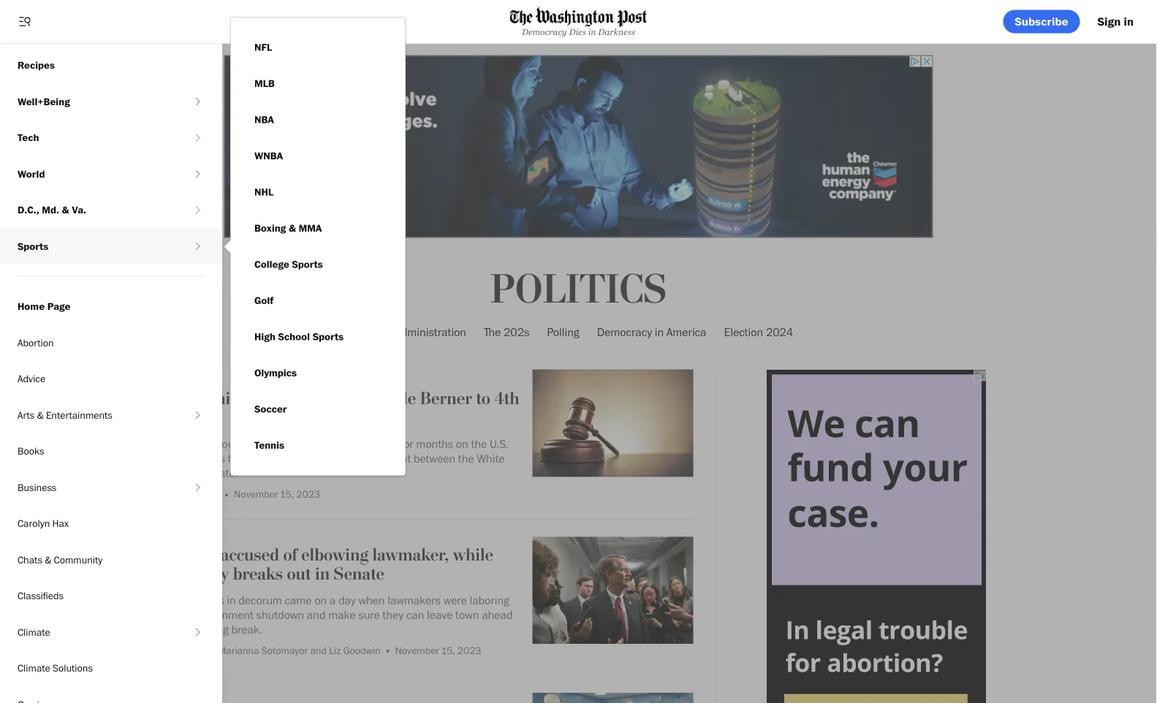 Task type: locate. For each thing, give the bounding box(es) containing it.
nicole up the open
[[370, 388, 416, 409]]

the for the 202s
[[484, 325, 501, 339]]

& right chats
[[45, 553, 51, 566]]

page
[[47, 300, 71, 313]]

0 horizontal spatial of
[[145, 622, 154, 637]]

15,
[[281, 488, 294, 500], [442, 644, 455, 657]]

polling link
[[547, 313, 580, 351]]

for down would
[[228, 451, 241, 466]]

lawyer
[[317, 388, 366, 409]]

arts
[[18, 409, 34, 421]]

in right sign
[[1124, 14, 1134, 29]]

2 climate link from the top
[[0, 614, 191, 650]]

biden inside biden nominates labor lawyer nicole berner to 4th circuit
[[145, 388, 188, 409]]

mlb
[[254, 77, 275, 90]]

1 horizontal spatial berner
[[420, 388, 472, 409]]

1 vertical spatial climate link
[[0, 614, 191, 650]]

tech
[[18, 131, 39, 144]]

0 horizontal spatial nicole
[[145, 437, 175, 451]]

& for chats & community
[[45, 553, 51, 566]]

elbowing
[[301, 545, 368, 565]]

0 vertical spatial nicole
[[370, 388, 416, 409]]

2 vertical spatial sports
[[313, 330, 344, 343]]

democracy for democracy dies in darkness
[[522, 27, 567, 37]]

2023
[[296, 488, 320, 500], [458, 644, 481, 657]]

business link
[[0, 469, 191, 506]]

1 horizontal spatial of
[[174, 451, 184, 466]]

the inside the breakdowns in decorum came on a day when lawmakers were laboring to avoid a government shutdown and make sure they can leave town ahead of a thanksgiving break.
[[145, 593, 162, 607]]

1 vertical spatial and
[[307, 608, 326, 622]]

advertisement region
[[224, 55, 933, 238], [767, 370, 986, 703]]

0 vertical spatial 4th
[[495, 388, 520, 409]]

nearly
[[182, 564, 229, 585]]

nicole
[[370, 388, 416, 409], [145, 437, 175, 451]]

and up the rachel weiner link
[[179, 466, 198, 480]]

to up u.s.
[[476, 388, 491, 409]]

0 vertical spatial to
[[476, 388, 491, 409]]

in inside democracy in america link
[[655, 325, 664, 339]]

of
[[174, 451, 184, 466], [283, 545, 297, 565], [145, 622, 154, 637]]

1 vertical spatial advertisement region
[[767, 370, 986, 703]]

sports
[[18, 240, 49, 252], [292, 258, 323, 271], [313, 330, 344, 343]]

1 vertical spatial biden
[[145, 388, 188, 409]]

1 horizontal spatial 2023
[[458, 644, 481, 657]]

0 horizontal spatial democracy
[[522, 27, 567, 37]]

advice link
[[0, 361, 222, 397]]

in up government
[[227, 593, 236, 607]]

abortion link
[[0, 325, 222, 361]]

nfl link
[[243, 29, 284, 65]]

circuit
[[145, 408, 195, 428], [282, 451, 313, 466]]

a
[[270, 437, 276, 451], [330, 593, 336, 607], [186, 608, 192, 622], [157, 622, 163, 637]]

d.c.,
[[18, 204, 39, 216]]

climate
[[18, 23, 53, 35], [18, 626, 50, 638], [18, 662, 50, 674]]

recipes link
[[0, 47, 222, 83]]

15, down leave
[[442, 644, 455, 657]]

0 horizontal spatial biden
[[145, 388, 188, 409]]

biden up court
[[145, 388, 188, 409]]

0 vertical spatial berner
[[420, 388, 472, 409]]

rachel weiner
[[158, 488, 219, 500]]

1 vertical spatial to
[[145, 608, 155, 622]]

a inside nicole berner would take a seat that has been open for months on the u.s. court of appeals for the 4th circuit amid disagreement between the white house and senate.
[[270, 437, 276, 451]]

marianna
[[218, 644, 259, 657]]

to
[[476, 388, 491, 409], [145, 608, 155, 622]]

of inside nicole berner would take a seat that has been open for months on the u.s. court of appeals for the 4th circuit amid disagreement between the white house and senate.
[[174, 451, 184, 466]]

2 vertical spatial and
[[310, 644, 327, 657]]

0 vertical spatial and
[[179, 466, 198, 480]]

november down senate.
[[234, 488, 278, 500]]

1 horizontal spatial on
[[456, 437, 468, 451]]

1 vertical spatial of
[[283, 545, 297, 565]]

&
[[62, 204, 69, 216], [289, 222, 296, 234], [37, 409, 44, 421], [45, 553, 51, 566]]

in right the dies
[[588, 27, 596, 37]]

2023 down nicole berner would take a seat that has been open for months on the u.s. court of appeals for the 4th circuit amid disagreement between the white house and senate.
[[296, 488, 320, 500]]

biden for biden nominates labor lawyer nicole berner to 4th circuit
[[145, 388, 188, 409]]

1 vertical spatial on
[[315, 593, 327, 607]]

november
[[234, 488, 278, 500], [395, 644, 439, 657]]

november 15, 2023 down the tennis link
[[234, 488, 320, 500]]

on inside nicole berner would take a seat that has been open for months on the u.s. court of appeals for the 4th circuit amid disagreement between the white house and senate.
[[456, 437, 468, 451]]

they
[[383, 608, 404, 622]]

that
[[303, 437, 322, 451]]

the up avoid
[[145, 593, 162, 607]]

breakdowns
[[165, 593, 224, 607]]

0 horizontal spatial the
[[145, 593, 162, 607]]

democracy right the polling
[[597, 325, 652, 339]]

1 horizontal spatial democracy
[[597, 325, 652, 339]]

0 vertical spatial 2023
[[296, 488, 320, 500]]

marianna sotomayor link
[[218, 644, 308, 657]]

4th up u.s.
[[495, 388, 520, 409]]

1 horizontal spatial the
[[484, 325, 501, 339]]

& right arts
[[37, 409, 44, 421]]

circuit inside biden nominates labor lawyer nicole berner to 4th circuit
[[145, 408, 195, 428]]

1 horizontal spatial nicole
[[370, 388, 416, 409]]

0 vertical spatial democracy
[[522, 27, 567, 37]]

carolyn hax link
[[0, 506, 222, 542]]

0 horizontal spatial on
[[315, 593, 327, 607]]

day
[[338, 593, 356, 607]]

2 vertical spatial of
[[145, 622, 154, 637]]

the up white
[[471, 437, 487, 451]]

sports right school
[[313, 330, 344, 343]]

0 horizontal spatial 4th
[[263, 451, 279, 466]]

for right the open
[[400, 437, 413, 451]]

dies
[[569, 27, 586, 37]]

circuit down seat
[[282, 451, 313, 466]]

0 horizontal spatial circuit
[[145, 408, 195, 428]]

in inside 'mccarthy accused of elbowing lawmaker, while fight nearly breaks out in senate'
[[315, 564, 330, 585]]

and left liz
[[310, 644, 327, 657]]

biden nominates labor lawyer nicole berner to 4th circuit
[[145, 388, 520, 428]]

tech link
[[0, 120, 191, 156]]

4th inside biden nominates labor lawyer nicole berner to 4th circuit
[[495, 388, 520, 409]]

abortion
[[18, 336, 54, 349]]

for
[[400, 437, 413, 451], [228, 451, 241, 466]]

a left seat
[[270, 437, 276, 451]]

0 vertical spatial sports
[[18, 240, 49, 252]]

make
[[328, 608, 356, 622]]

sports inside 'link'
[[313, 330, 344, 343]]

2024
[[766, 325, 793, 339]]

0 vertical spatial for
[[400, 437, 413, 451]]

0 vertical spatial advertisement region
[[224, 55, 933, 238]]

2 vertical spatial climate
[[18, 662, 50, 674]]

of left thanksgiving
[[145, 622, 154, 637]]

0 horizontal spatial 2023
[[296, 488, 320, 500]]

& left va.
[[62, 204, 69, 216]]

1 vertical spatial sports
[[292, 258, 323, 271]]

sports down d.c.,
[[18, 240, 49, 252]]

15, down seat
[[281, 488, 294, 500]]

1 vertical spatial climate
[[18, 626, 50, 638]]

berner inside biden nominates labor lawyer nicole berner to 4th circuit
[[420, 388, 472, 409]]

circuit up court
[[145, 408, 195, 428]]

climate link up recipes
[[0, 11, 191, 47]]

and down the came at the left bottom
[[307, 608, 326, 622]]

democracy dies in darkness link
[[510, 7, 647, 37]]

sports right college
[[292, 258, 323, 271]]

1 vertical spatial for
[[228, 451, 241, 466]]

marianna sotomayor and liz goodwin
[[218, 644, 381, 657]]

of inside the breakdowns in decorum came on a day when lawmakers were laboring to avoid a government shutdown and make sure they can leave town ahead of a thanksgiving break.
[[145, 622, 154, 637]]

1 horizontal spatial to
[[476, 388, 491, 409]]

biden left administration
[[364, 325, 392, 339]]

2 horizontal spatial of
[[283, 545, 297, 565]]

1 horizontal spatial 4th
[[495, 388, 520, 409]]

the breakdowns in decorum came on a day when lawmakers were laboring to avoid a government shutdown and make sure they can leave town ahead of a thanksgiving break.
[[145, 593, 513, 637]]

to inside the breakdowns in decorum came on a day when lawmakers were laboring to avoid a government shutdown and make sure they can leave town ahead of a thanksgiving break.
[[145, 608, 155, 622]]

in left america
[[655, 325, 664, 339]]

sure
[[358, 608, 380, 622]]

1 horizontal spatial 15,
[[442, 644, 455, 657]]

ahead
[[482, 608, 513, 622]]

0 vertical spatial on
[[456, 437, 468, 451]]

high school sports link
[[243, 319, 355, 355]]

1 horizontal spatial november 15, 2023
[[395, 644, 481, 657]]

nicole up court
[[145, 437, 175, 451]]

1 horizontal spatial november
[[395, 644, 439, 657]]

of right court
[[174, 451, 184, 466]]

0 horizontal spatial november
[[234, 488, 278, 500]]

carolyn hax
[[18, 517, 69, 530]]

nicole inside biden nominates labor lawyer nicole berner to 4th circuit
[[370, 388, 416, 409]]

november 15, 2023 down leave
[[395, 644, 481, 657]]

the washington post homepage. image
[[510, 7, 647, 27]]

primary element
[[0, 0, 1157, 44]]

nicole berner would take a seat that has been open for months on the u.s. court of appeals for the 4th circuit amid disagreement between the white house and senate.
[[145, 437, 509, 480]]

mccarthy accused of elbowing lawmaker, while fight nearly breaks out in senate
[[145, 545, 494, 585]]

berner up appeals
[[178, 437, 211, 451]]

1 vertical spatial 15,
[[442, 644, 455, 657]]

of right breaks
[[283, 545, 297, 565]]

1 vertical spatial the
[[145, 593, 162, 607]]

1 vertical spatial 4th
[[263, 451, 279, 466]]

biden for biden administration
[[364, 325, 392, 339]]

the left white
[[458, 451, 474, 466]]

1 horizontal spatial biden
[[364, 325, 392, 339]]

can
[[406, 608, 424, 622]]

0 horizontal spatial berner
[[178, 437, 211, 451]]

0 vertical spatial biden
[[364, 325, 392, 339]]

0 horizontal spatial november 15, 2023
[[234, 488, 320, 500]]

and inside nicole berner would take a seat that has been open for months on the u.s. court of appeals for the 4th circuit amid disagreement between the white house and senate.
[[179, 466, 198, 480]]

chats & community link
[[0, 542, 222, 578]]

solutions
[[53, 662, 93, 674]]

olympics
[[254, 367, 297, 379]]

d.c., md. & va.
[[18, 204, 86, 216]]

0 vertical spatial climate
[[18, 23, 53, 35]]

been
[[346, 437, 370, 451]]

climate left solutions
[[18, 662, 50, 674]]

& inside dialog
[[289, 222, 296, 234]]

shutdown
[[256, 608, 304, 622]]

on right months
[[456, 437, 468, 451]]

when
[[359, 593, 385, 607]]

climate up recipes
[[18, 23, 53, 35]]

3 climate from the top
[[18, 662, 50, 674]]

1 horizontal spatial circuit
[[282, 451, 313, 466]]

politics
[[491, 265, 667, 315]]

november 15, 2023
[[234, 488, 320, 500], [395, 644, 481, 657]]

november down the can
[[395, 644, 439, 657]]

white
[[477, 451, 505, 466]]

mccarthy accused of elbowing lawmaker, while fight nearly breaks out in senate link
[[145, 545, 521, 587]]

0 vertical spatial climate link
[[0, 11, 191, 47]]

4th inside nicole berner would take a seat that has been open for months on the u.s. court of appeals for the 4th circuit amid disagreement between the white house and senate.
[[263, 451, 279, 466]]

politics link
[[491, 265, 667, 315]]

0 horizontal spatial to
[[145, 608, 155, 622]]

1 vertical spatial berner
[[178, 437, 211, 451]]

lawmaker,
[[372, 545, 449, 565]]

& left mma
[[289, 222, 296, 234]]

rachel
[[158, 488, 187, 500]]

election 2024
[[724, 325, 793, 339]]

the for the breakdowns in decorum came on a day when lawmakers were laboring to avoid a government shutdown and make sure they can leave town ahead of a thanksgiving break.
[[145, 593, 162, 607]]

1 vertical spatial 2023
[[458, 644, 481, 657]]

in right out
[[315, 564, 330, 585]]

climate link up solutions
[[0, 614, 191, 650]]

recipes
[[18, 59, 55, 71]]

berner up months
[[420, 388, 472, 409]]

0 vertical spatial the
[[484, 325, 501, 339]]

the down take
[[244, 451, 260, 466]]

climate down classifieds
[[18, 626, 50, 638]]

1 vertical spatial democracy
[[597, 325, 652, 339]]

1 climate from the top
[[18, 23, 53, 35]]

4th down take
[[263, 451, 279, 466]]

1 vertical spatial nicole
[[145, 437, 175, 451]]

in inside the breakdowns in decorum came on a day when lawmakers were laboring to avoid a government shutdown and make sure they can leave town ahead of a thanksgiving break.
[[227, 593, 236, 607]]

dialog
[[222, 17, 406, 476]]

democracy left the dies
[[522, 27, 567, 37]]

0 vertical spatial of
[[174, 451, 184, 466]]

the
[[471, 437, 487, 451], [244, 451, 260, 466], [458, 451, 474, 466]]

senate
[[334, 564, 384, 585]]

to left avoid
[[145, 608, 155, 622]]

high
[[254, 330, 276, 343]]

0 vertical spatial circuit
[[145, 408, 195, 428]]

college
[[254, 258, 289, 271]]

biden
[[364, 325, 392, 339], [145, 388, 188, 409]]

democracy inside primary element
[[522, 27, 567, 37]]

in inside sign in link
[[1124, 14, 1134, 29]]

disagreement
[[343, 451, 411, 466]]

1 vertical spatial november 15, 2023
[[395, 644, 481, 657]]

books link
[[0, 433, 222, 469]]

1 climate link from the top
[[0, 11, 191, 47]]

0 horizontal spatial 15,
[[281, 488, 294, 500]]

to inside biden nominates labor lawyer nicole berner to 4th circuit
[[476, 388, 491, 409]]

on right the came at the left bottom
[[315, 593, 327, 607]]

nba link
[[243, 102, 286, 138]]

senate.
[[200, 466, 238, 480]]

the 202s link
[[484, 313, 530, 351]]

the left 202s
[[484, 325, 501, 339]]

break.
[[231, 622, 262, 637]]

2023 down town
[[458, 644, 481, 657]]

0 horizontal spatial for
[[228, 451, 241, 466]]

1 vertical spatial circuit
[[282, 451, 313, 466]]

md.
[[42, 204, 59, 216]]

came
[[285, 593, 312, 607]]



Task type: describe. For each thing, give the bounding box(es) containing it.
soccer
[[254, 403, 287, 415]]

thanksgiving
[[166, 622, 229, 637]]

world
[[18, 167, 45, 180]]

appeals
[[186, 451, 225, 466]]

nicole inside nicole berner would take a seat that has been open for months on the u.s. court of appeals for the 4th circuit amid disagreement between the white house and senate.
[[145, 437, 175, 451]]

a down avoid
[[157, 622, 163, 637]]

world link
[[0, 156, 191, 192]]

dialog containing nfl
[[222, 17, 406, 476]]

fight
[[145, 564, 178, 585]]

entertainments
[[46, 409, 112, 421]]

nhl link
[[243, 174, 285, 210]]

nba
[[254, 113, 274, 126]]

climate inside climate solutions link
[[18, 662, 50, 674]]

democracy in america link
[[597, 313, 707, 351]]

u.s.
[[490, 437, 509, 451]]

a left day
[[330, 593, 336, 607]]

tagline, democracy dies in darkness element
[[510, 27, 647, 37]]

election
[[724, 325, 763, 339]]

democracy dies in darkness
[[522, 27, 635, 37]]

nfl
[[254, 41, 272, 53]]

goodwin
[[343, 644, 381, 657]]

laboring
[[470, 593, 510, 607]]

climate solutions
[[18, 662, 93, 674]]

court
[[145, 451, 172, 466]]

mccarthy
[[145, 545, 217, 565]]

circuit inside nicole berner would take a seat that has been open for months on the u.s. court of appeals for the 4th circuit amid disagreement between the white house and senate.
[[282, 451, 313, 466]]

berner inside nicole berner would take a seat that has been open for months on the u.s. court of appeals for the 4th circuit amid disagreement between the white house and senate.
[[178, 437, 211, 451]]

of inside 'mccarthy accused of elbowing lawmaker, while fight nearly breaks out in senate'
[[283, 545, 297, 565]]

avoid
[[157, 608, 183, 622]]

home page
[[18, 300, 71, 313]]

open
[[373, 437, 398, 451]]

house
[[145, 466, 176, 480]]

administration
[[395, 325, 466, 339]]

while
[[453, 545, 494, 565]]

olympics link
[[243, 355, 309, 391]]

a down breakdowns
[[186, 608, 192, 622]]

take
[[246, 437, 267, 451]]

hax
[[52, 517, 69, 530]]

on inside the breakdowns in decorum came on a day when lawmakers were laboring to avoid a government shutdown and make sure they can leave town ahead of a thanksgiving break.
[[315, 593, 327, 607]]

sports inside 'link'
[[18, 240, 49, 252]]

democracy for democracy in america
[[597, 325, 652, 339]]

202s
[[504, 325, 530, 339]]

college sports link
[[243, 246, 335, 283]]

0 vertical spatial november
[[234, 488, 278, 500]]

wnba link
[[243, 138, 295, 174]]

sections navigation element
[[0, 11, 222, 703]]

tennis link
[[243, 427, 296, 464]]

lawmakers
[[388, 593, 441, 607]]

va.
[[72, 204, 86, 216]]

search and browse sections image
[[18, 14, 32, 29]]

chats & community
[[18, 553, 103, 566]]

mma
[[299, 222, 322, 234]]

0 vertical spatial november 15, 2023
[[234, 488, 320, 500]]

amid
[[316, 451, 341, 466]]

& for boxing & mma
[[289, 222, 296, 234]]

& for arts & entertainments
[[37, 409, 44, 421]]

school
[[278, 330, 310, 343]]

well+being link
[[0, 83, 191, 120]]

america
[[667, 325, 707, 339]]

liz
[[329, 644, 341, 657]]

boxing
[[254, 222, 286, 234]]

1 horizontal spatial for
[[400, 437, 413, 451]]

1 vertical spatial november
[[395, 644, 439, 657]]

polling
[[547, 325, 580, 339]]

seat
[[279, 437, 300, 451]]

home
[[18, 300, 45, 313]]

the 202s
[[484, 325, 530, 339]]

sign in link
[[1086, 10, 1146, 33]]

nhl
[[254, 186, 274, 198]]

mlb link
[[243, 65, 286, 102]]

home page link
[[0, 288, 222, 325]]

arts & entertainments
[[18, 409, 112, 421]]

in inside democracy dies in darkness link
[[588, 27, 596, 37]]

soccer link
[[243, 391, 299, 427]]

community
[[54, 553, 103, 566]]

books
[[18, 445, 44, 457]]

accused
[[221, 545, 279, 565]]

decorum
[[239, 593, 282, 607]]

has
[[325, 437, 343, 451]]

2 climate from the top
[[18, 626, 50, 638]]

boxing & mma link
[[243, 210, 334, 246]]

liz goodwin link
[[329, 644, 381, 657]]

between
[[414, 451, 456, 466]]

subscribe
[[1015, 14, 1069, 29]]

wnba
[[254, 150, 283, 162]]

sign in
[[1098, 14, 1134, 29]]

0 vertical spatial 15,
[[281, 488, 294, 500]]

and inside the breakdowns in decorum came on a day when lawmakers were laboring to avoid a government shutdown and make sure they can leave town ahead of a thanksgiving break.
[[307, 608, 326, 622]]

subscribe link
[[1003, 10, 1080, 33]]

breaks
[[233, 564, 283, 585]]

tennis
[[254, 439, 284, 451]]

nominates
[[192, 388, 270, 409]]

out
[[287, 564, 311, 585]]

sign
[[1098, 14, 1121, 29]]

months
[[416, 437, 453, 451]]

chats
[[18, 553, 42, 566]]



Task type: vqa. For each thing, say whether or not it's contained in the screenshot.
bottommost Nicole
yes



